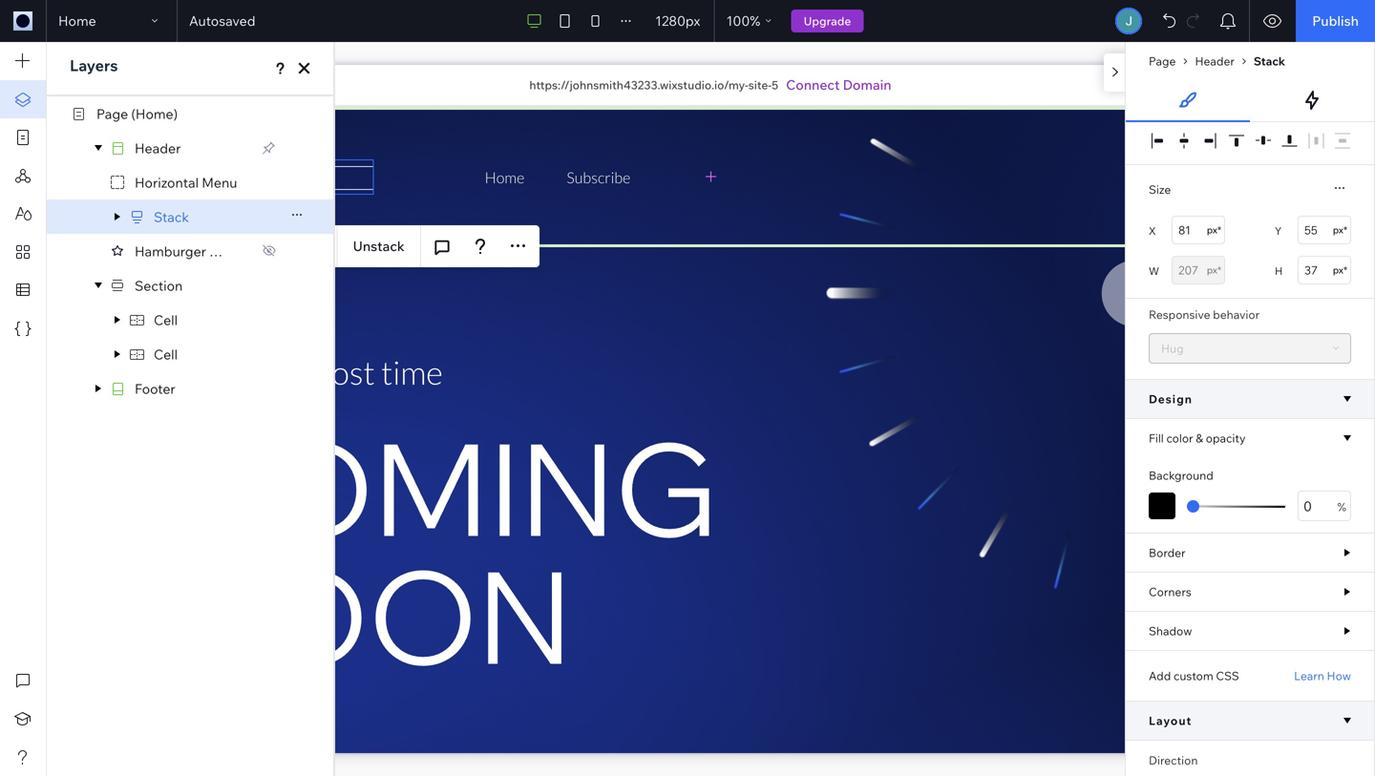 Task type: locate. For each thing, give the bounding box(es) containing it.
connect domain button
[[786, 75, 892, 95]]

px* right the h
[[1334, 264, 1348, 276]]

px*
[[1207, 224, 1222, 236], [1334, 224, 1348, 236], [1207, 264, 1222, 276], [1334, 264, 1348, 276]]

add
[[1149, 669, 1172, 684]]

%
[[750, 12, 761, 29]]

corners
[[1149, 585, 1192, 600]]

connect
[[786, 76, 840, 93]]

size
[[1149, 182, 1172, 197]]

learn how link
[[1295, 669, 1352, 684]]

cell down section
[[154, 312, 178, 328]]

page for page (home)
[[96, 105, 128, 122]]

2 cell from the top
[[154, 346, 178, 363]]

header
[[1196, 54, 1235, 68], [135, 140, 181, 156]]

stack
[[1254, 54, 1286, 68], [154, 209, 189, 225]]

behavior
[[1214, 308, 1260, 322]]

layers
[[70, 56, 118, 75]]

cell
[[154, 312, 178, 328], [154, 346, 178, 363]]

1280 px
[[656, 12, 701, 29]]

1 vertical spatial menu
[[209, 243, 245, 260]]

0 vertical spatial cell
[[154, 312, 178, 328]]

1 horizontal spatial header
[[1196, 54, 1235, 68]]

0 horizontal spatial stack
[[154, 209, 189, 225]]

w
[[1149, 265, 1160, 278]]

px* right x
[[1207, 224, 1222, 236]]

shadow
[[1149, 624, 1193, 639]]

color
[[1167, 431, 1194, 446]]

1 vertical spatial cell
[[154, 346, 178, 363]]

1 horizontal spatial page
[[1149, 54, 1177, 68]]

menu for horizontal menu
[[202, 174, 237, 191]]

layout
[[1149, 714, 1193, 729]]

page (home)
[[96, 105, 178, 122]]

direction
[[1149, 754, 1198, 768]]

site-
[[749, 78, 772, 92]]

hamburger
[[135, 243, 206, 260]]

home
[[58, 12, 96, 29]]

learn
[[1295, 669, 1325, 684]]

autosaved
[[189, 12, 256, 29]]

hamburger menu
[[135, 243, 245, 260]]

menu for hamburger menu
[[209, 243, 245, 260]]

menu right horizontal
[[202, 174, 237, 191]]

menu
[[202, 174, 237, 191], [209, 243, 245, 260]]

None text field
[[1172, 216, 1226, 245], [1298, 256, 1352, 285], [1298, 491, 1352, 522], [1172, 216, 1226, 245], [1298, 256, 1352, 285], [1298, 491, 1352, 522]]

px* up "responsive behavior"
[[1207, 264, 1222, 276]]

0 horizontal spatial page
[[96, 105, 128, 122]]

responsive
[[1149, 308, 1211, 322]]

background
[[1149, 469, 1214, 483]]

0 vertical spatial stack
[[1254, 54, 1286, 68]]

hug
[[1162, 342, 1184, 356]]

menu right hamburger at the left top
[[209, 243, 245, 260]]

0 vertical spatial page
[[1149, 54, 1177, 68]]

unstack
[[353, 238, 405, 255]]

publish button
[[1297, 0, 1376, 42]]

px* right y
[[1334, 224, 1348, 236]]

avatar image
[[1118, 10, 1141, 32]]

(home)
[[131, 105, 178, 122]]

1 vertical spatial page
[[96, 105, 128, 122]]

1 vertical spatial header
[[135, 140, 181, 156]]

5
[[772, 78, 779, 92]]

page
[[1149, 54, 1177, 68], [96, 105, 128, 122]]

0 vertical spatial menu
[[202, 174, 237, 191]]

footer
[[135, 380, 175, 397]]

1280
[[656, 12, 686, 29]]

https://johnsmith43233.wixstudio.io/my-
[[530, 78, 749, 92]]

None text field
[[1298, 216, 1352, 245], [1172, 256, 1226, 285], [1298, 216, 1352, 245], [1172, 256, 1226, 285]]

cell up the footer
[[154, 346, 178, 363]]

css
[[1217, 669, 1240, 684]]

1 vertical spatial stack
[[154, 209, 189, 225]]



Task type: describe. For each thing, give the bounding box(es) containing it.
px* for h
[[1334, 264, 1348, 276]]

domain
[[843, 76, 892, 93]]

h
[[1275, 265, 1283, 278]]

page for page
[[1149, 54, 1177, 68]]

design
[[1149, 392, 1193, 407]]

px
[[686, 12, 701, 29]]

learn how
[[1295, 669, 1352, 684]]

publish
[[1313, 12, 1360, 29]]

custom
[[1174, 669, 1214, 684]]

1 horizontal spatial stack
[[1254, 54, 1286, 68]]

px* for y
[[1334, 224, 1348, 236]]

px* for w
[[1207, 264, 1222, 276]]

fill color & opacity
[[1149, 431, 1246, 446]]

0 vertical spatial header
[[1196, 54, 1235, 68]]

https://johnsmith43233.wixstudio.io/my-site-5 connect domain
[[530, 76, 892, 93]]

border
[[1149, 546, 1186, 560]]

x
[[1149, 225, 1157, 238]]

100 %
[[727, 12, 761, 29]]

section
[[135, 277, 183, 294]]

horizontal menu
[[135, 174, 237, 191]]

horizontal
[[135, 174, 199, 191]]

px* for x
[[1207, 224, 1222, 236]]

1 cell from the top
[[154, 312, 178, 328]]

add custom css
[[1149, 669, 1240, 684]]

&
[[1196, 431, 1204, 446]]

how
[[1328, 669, 1352, 684]]

fill
[[1149, 431, 1164, 446]]

opacity
[[1206, 431, 1246, 446]]

0 horizontal spatial header
[[135, 140, 181, 156]]

y
[[1275, 225, 1282, 238]]

100
[[727, 12, 750, 29]]

responsive behavior
[[1149, 308, 1260, 322]]



Task type: vqa. For each thing, say whether or not it's contained in the screenshot.
Unstack at the top left
yes



